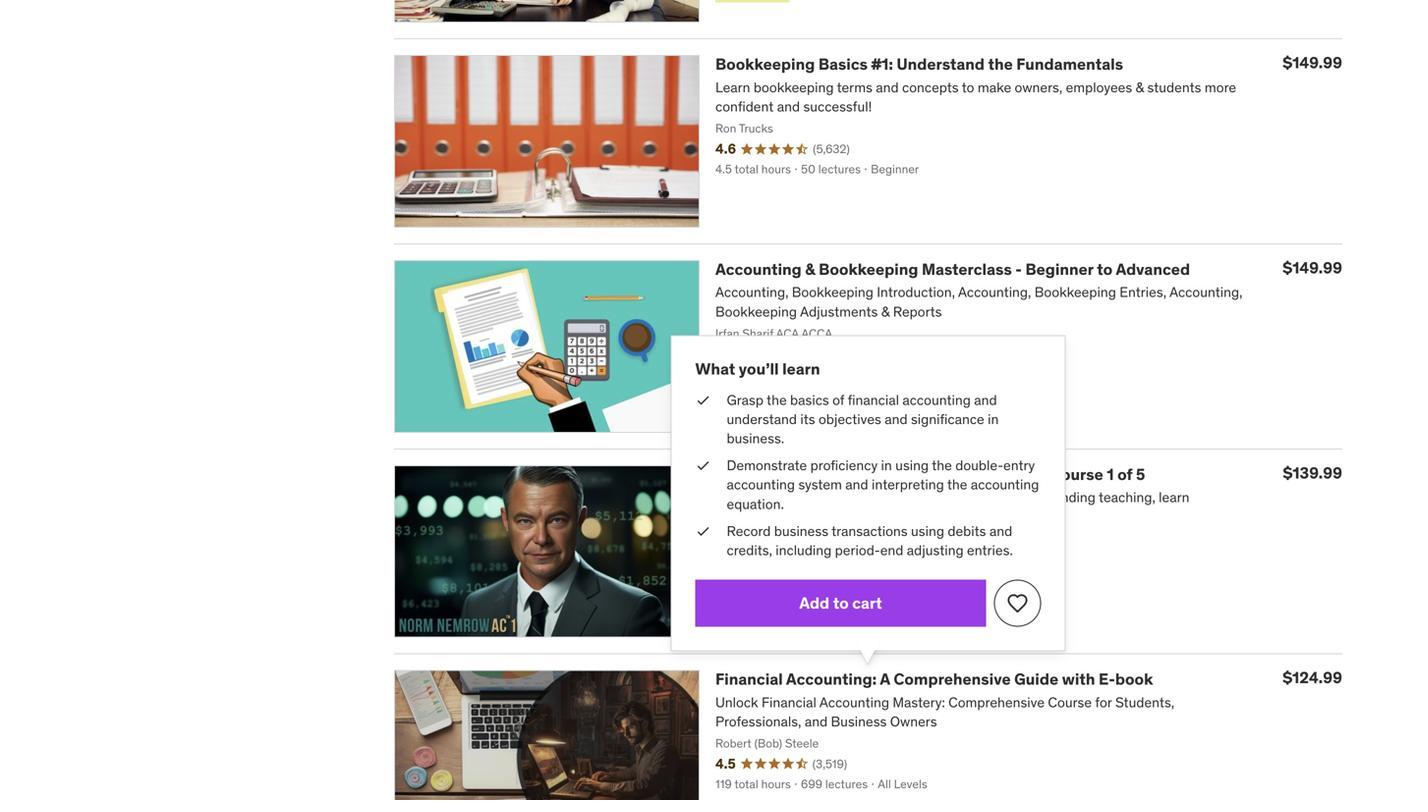 Task type: vqa. For each thing, say whether or not it's contained in the screenshot.
Network & Security Security
no



Task type: locate. For each thing, give the bounding box(es) containing it.
accounting up business
[[819, 694, 889, 712]]

2 $149.99 from the top
[[1283, 258, 1342, 278]]

1 horizontal spatial bookkeeping
[[819, 259, 918, 280]]

using up interpreting
[[895, 457, 929, 475]]

2 vertical spatial financial
[[762, 694, 817, 712]]

- left beginner
[[1015, 259, 1022, 280]]

to
[[1097, 259, 1113, 280], [833, 594, 849, 614]]

and up entries.
[[989, 523, 1012, 540]]

and down financial
[[885, 411, 908, 428]]

1 vertical spatial $149.99
[[1283, 258, 1342, 278]]

book
[[1115, 670, 1153, 690]]

4.5
[[715, 756, 736, 773]]

comprehensive
[[894, 670, 1011, 690], [949, 694, 1045, 712]]

owners
[[890, 713, 937, 731]]

and up "steele"
[[805, 713, 828, 731]]

1 vertical spatial course
[[1048, 694, 1092, 712]]

business
[[774, 523, 828, 540]]

accounting left &
[[715, 259, 802, 280]]

the right understand
[[988, 54, 1013, 74]]

1 vertical spatial comprehensive
[[949, 694, 1045, 712]]

1 vertical spatial in
[[881, 457, 892, 475]]

basics
[[790, 391, 829, 409]]

1 horizontal spatial -
[[1015, 259, 1022, 280]]

accounting & bookkeeping masterclass - beginner to advanced link
[[715, 259, 1190, 280]]

1 horizontal spatial of
[[1117, 465, 1133, 485]]

1 xsmall image from the top
[[695, 457, 711, 476]]

bookkeeping right &
[[819, 259, 918, 280]]

using up adjusting
[[911, 523, 944, 540]]

to left 'cart'
[[833, 594, 849, 614]]

0 vertical spatial financial
[[715, 465, 783, 485]]

1 vertical spatial xsmall image
[[695, 522, 711, 542]]

and down proficiency
[[845, 476, 868, 494]]

1 vertical spatial accounting
[[786, 465, 872, 485]]

accounting
[[903, 391, 971, 409], [727, 476, 795, 494], [971, 476, 1039, 494]]

for
[[1095, 694, 1112, 712]]

transactions
[[832, 523, 908, 540]]

financial
[[715, 465, 783, 485], [715, 670, 783, 690], [762, 694, 817, 712]]

0 horizontal spatial to
[[833, 594, 849, 614]]

xsmall image left demonstrate
[[695, 457, 711, 476]]

add
[[799, 594, 830, 614]]

the up the understand
[[767, 391, 787, 409]]

system
[[798, 476, 842, 494]]

course left the 1
[[1050, 465, 1103, 485]]

&
[[805, 259, 815, 280]]

of
[[832, 391, 844, 409], [1117, 465, 1133, 485]]

financial up unlock
[[715, 670, 783, 690]]

xsmall image
[[695, 457, 711, 476], [695, 522, 711, 542]]

course
[[1050, 465, 1103, 485], [1048, 694, 1092, 712]]

to right beginner
[[1097, 259, 1113, 280]]

business.
[[727, 430, 784, 448]]

accounting up equation.
[[727, 476, 795, 494]]

financial up professionals,
[[762, 694, 817, 712]]

debits
[[948, 523, 986, 540]]

3519 reviews element
[[813, 757, 847, 773]]

bookkeeping left basics
[[715, 54, 815, 74]]

using inside record business transactions using debits and credits, including period-end adjusting entries.
[[911, 523, 944, 540]]

the left the double-
[[932, 457, 952, 475]]

0 vertical spatial xsmall image
[[695, 457, 711, 476]]

1 vertical spatial bookkeeping
[[819, 259, 918, 280]]

1 vertical spatial -
[[876, 465, 882, 485]]

119 total hours
[[715, 777, 791, 793]]

accounting down objectives
[[786, 465, 872, 485]]

unlock
[[715, 694, 758, 712]]

0 vertical spatial of
[[832, 391, 844, 409]]

1 vertical spatial of
[[1117, 465, 1133, 485]]

699
[[801, 777, 823, 793]]

1 $149.99 from the top
[[1283, 53, 1342, 73]]

financial accounting - #1 ranked university: course 1 of 5 link
[[715, 465, 1145, 485]]

learn
[[782, 359, 820, 380]]

course down with
[[1048, 694, 1092, 712]]

$139.99
[[1283, 463, 1342, 483]]

record business transactions using debits and credits, including period-end adjusting entries.
[[727, 523, 1013, 560]]

financial up equation.
[[715, 465, 783, 485]]

grasp the basics of financial accounting and understand its objectives and significance in business.
[[727, 391, 999, 448]]

entries.
[[967, 542, 1013, 560]]

bookkeeping basics #1:  understand the fundamentals link
[[715, 54, 1123, 74]]

bookkeeping
[[715, 54, 815, 74], [819, 259, 918, 280]]

interpreting
[[872, 476, 944, 494]]

0 vertical spatial in
[[988, 411, 999, 428]]

course inside financial accounting: a comprehensive guide with e-book unlock financial accounting mastery: comprehensive course for students, professionals, and business owners robert (bob) steele
[[1048, 694, 1092, 712]]

advanced
[[1116, 259, 1190, 280]]

$124.99
[[1283, 668, 1342, 689]]

the
[[988, 54, 1013, 74], [767, 391, 787, 409], [932, 457, 952, 475], [947, 476, 967, 494]]

understand
[[897, 54, 985, 74]]

accounting
[[715, 259, 802, 280], [786, 465, 872, 485], [819, 694, 889, 712]]

wishlist image
[[1006, 592, 1029, 616]]

of right the 1
[[1117, 465, 1133, 485]]

using for debits
[[911, 523, 944, 540]]

xsmall image for record
[[695, 522, 711, 542]]

accounting up significance
[[903, 391, 971, 409]]

0 horizontal spatial in
[[881, 457, 892, 475]]

$149.99
[[1283, 53, 1342, 73], [1283, 258, 1342, 278]]

-
[[1015, 259, 1022, 280], [876, 465, 882, 485]]

comprehensive up mastery: at the right bottom of page
[[894, 670, 1011, 690]]

in up interpreting
[[881, 457, 892, 475]]

0 horizontal spatial of
[[832, 391, 844, 409]]

0 vertical spatial bookkeeping
[[715, 54, 815, 74]]

and
[[974, 391, 997, 409], [885, 411, 908, 428], [845, 476, 868, 494], [989, 523, 1012, 540], [805, 713, 828, 731]]

using inside demonstrate proficiency in using the double-entry accounting system and interpreting the accounting equation.
[[895, 457, 929, 475]]

0 horizontal spatial bookkeeping
[[715, 54, 815, 74]]

of up objectives
[[832, 391, 844, 409]]

xsmall image left record at right
[[695, 522, 711, 542]]

objectives
[[819, 411, 881, 428]]

1 horizontal spatial in
[[988, 411, 999, 428]]

0 horizontal spatial -
[[876, 465, 882, 485]]

and inside demonstrate proficiency in using the double-entry accounting system and interpreting the accounting equation.
[[845, 476, 868, 494]]

1 vertical spatial to
[[833, 594, 849, 614]]

1 vertical spatial financial
[[715, 670, 783, 690]]

fundamentals
[[1016, 54, 1123, 74]]

2 xsmall image from the top
[[695, 522, 711, 542]]

0 vertical spatial $149.99
[[1283, 53, 1342, 73]]

1 vertical spatial using
[[911, 523, 944, 540]]

record
[[727, 523, 771, 540]]

in
[[988, 411, 999, 428], [881, 457, 892, 475]]

xsmall image
[[695, 391, 711, 410]]

professionals,
[[715, 713, 801, 731]]

lectures
[[825, 777, 868, 793]]

accounting:
[[786, 670, 877, 690]]

0 vertical spatial to
[[1097, 259, 1113, 280]]

- left #1
[[876, 465, 882, 485]]

#1:
[[871, 54, 893, 74]]

total
[[734, 777, 758, 793]]

adjusting
[[907, 542, 964, 560]]

financial accounting: a comprehensive guide with e-book link
[[715, 670, 1153, 690]]

using
[[895, 457, 929, 475], [911, 523, 944, 540]]

grasp
[[727, 391, 764, 409]]

in right significance
[[988, 411, 999, 428]]

0 vertical spatial course
[[1050, 465, 1103, 485]]

2 vertical spatial accounting
[[819, 694, 889, 712]]

guide
[[1014, 670, 1059, 690]]

0 vertical spatial using
[[895, 457, 929, 475]]

business
[[831, 713, 887, 731]]

and up significance
[[974, 391, 997, 409]]

significance
[[911, 411, 984, 428]]

1 horizontal spatial to
[[1097, 259, 1113, 280]]

comprehensive down guide
[[949, 694, 1045, 712]]

accounting inside grasp the basics of financial accounting and understand its objectives and significance in business.
[[903, 391, 971, 409]]

e-
[[1099, 670, 1115, 690]]

financial for financial accounting - #1 ranked university: course 1 of 5
[[715, 465, 783, 485]]



Task type: describe. For each thing, give the bounding box(es) containing it.
#1
[[886, 465, 903, 485]]

levels
[[894, 777, 927, 793]]

including
[[776, 542, 832, 560]]

its
[[800, 411, 815, 428]]

bookkeeping basics #1:  understand the fundamentals
[[715, 54, 1123, 74]]

(3,519)
[[813, 757, 847, 772]]

5
[[1136, 465, 1145, 485]]

proficiency
[[810, 457, 878, 475]]

demonstrate proficiency in using the double-entry accounting system and interpreting the accounting equation.
[[727, 457, 1039, 513]]

of inside grasp the basics of financial accounting and understand its objectives and significance in business.
[[832, 391, 844, 409]]

demonstrate
[[727, 457, 807, 475]]

$149.99 for accounting & bookkeeping masterclass - beginner to advanced
[[1283, 258, 1342, 278]]

financial accounting: a comprehensive guide with e-book unlock financial accounting mastery: comprehensive course for students, professionals, and business owners robert (bob) steele
[[715, 670, 1175, 752]]

basics
[[818, 54, 868, 74]]

double-
[[955, 457, 1003, 475]]

what you'll learn
[[695, 359, 820, 380]]

beginner
[[1025, 259, 1094, 280]]

you'll
[[739, 359, 779, 380]]

the down the double-
[[947, 476, 967, 494]]

accounting & bookkeeping masterclass - beginner to advanced
[[715, 259, 1190, 280]]

credits,
[[727, 542, 772, 560]]

end
[[880, 542, 904, 560]]

0 vertical spatial accounting
[[715, 259, 802, 280]]

$149.99 for bookkeeping basics #1:  understand the fundamentals
[[1283, 53, 1342, 73]]

xsmall image for demonstrate
[[695, 457, 711, 476]]

steele
[[785, 737, 819, 752]]

accounting down entry
[[971, 476, 1039, 494]]

699 lectures
[[801, 777, 868, 793]]

what
[[695, 359, 735, 380]]

with
[[1062, 670, 1095, 690]]

using for the
[[895, 457, 929, 475]]

accounting inside financial accounting: a comprehensive guide with e-book unlock financial accounting mastery: comprehensive course for students, professionals, and business owners robert (bob) steele
[[819, 694, 889, 712]]

period-
[[835, 542, 880, 560]]

all levels
[[878, 777, 927, 793]]

and inside financial accounting: a comprehensive guide with e-book unlock financial accounting mastery: comprehensive course for students, professionals, and business owners robert (bob) steele
[[805, 713, 828, 731]]

in inside grasp the basics of financial accounting and understand its objectives and significance in business.
[[988, 411, 999, 428]]

add to cart button
[[695, 580, 986, 628]]

entry
[[1003, 457, 1035, 475]]

masterclass
[[922, 259, 1012, 280]]

the inside grasp the basics of financial accounting and understand its objectives and significance in business.
[[767, 391, 787, 409]]

understand
[[727, 411, 797, 428]]

all
[[878, 777, 891, 793]]

in inside demonstrate proficiency in using the double-entry accounting system and interpreting the accounting equation.
[[881, 457, 892, 475]]

add to cart
[[799, 594, 882, 614]]

students,
[[1115, 694, 1175, 712]]

mastery:
[[893, 694, 945, 712]]

and inside record business transactions using debits and credits, including period-end adjusting entries.
[[989, 523, 1012, 540]]

0 vertical spatial comprehensive
[[894, 670, 1011, 690]]

119
[[715, 777, 732, 793]]

equation.
[[727, 496, 784, 513]]

financial for financial accounting: a comprehensive guide with e-book unlock financial accounting mastery: comprehensive course for students, professionals, and business owners robert (bob) steele
[[715, 670, 783, 690]]

ranked
[[907, 465, 964, 485]]

financial
[[848, 391, 899, 409]]

cart
[[852, 594, 882, 614]]

hours
[[761, 777, 791, 793]]

a
[[880, 670, 890, 690]]

1
[[1107, 465, 1114, 485]]

financial accounting - #1 ranked university: course 1 of 5
[[715, 465, 1145, 485]]

university:
[[967, 465, 1047, 485]]

(bob)
[[754, 737, 782, 752]]

to inside button
[[833, 594, 849, 614]]

0 vertical spatial -
[[1015, 259, 1022, 280]]

robert
[[715, 737, 752, 752]]



